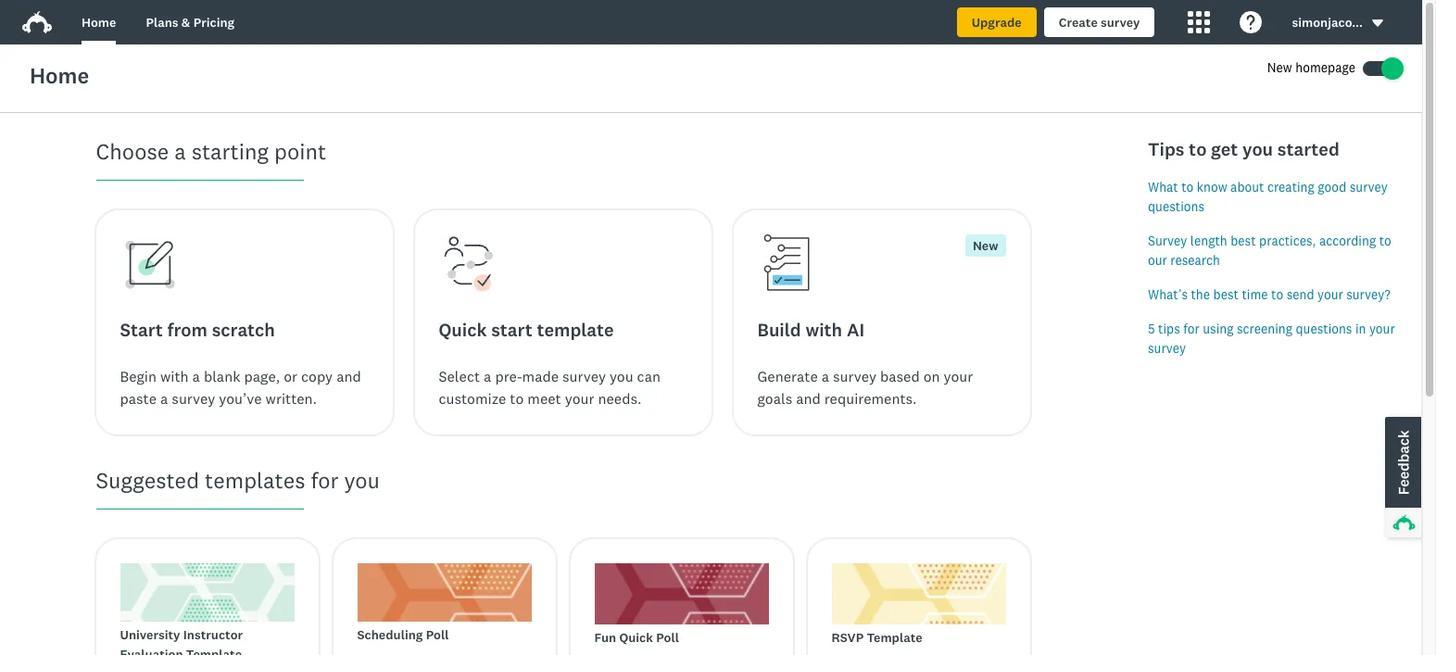 Task type: describe. For each thing, give the bounding box(es) containing it.
scheduling poll link
[[333, 539, 556, 655]]

templates
[[205, 467, 305, 493]]

practices,
[[1259, 233, 1316, 248]]

template icon image up quick start template
[[445, 237, 490, 285]]

new homepage
[[1267, 60, 1356, 75]]

create survey
[[1059, 15, 1140, 30]]

2 brand logo image from the top
[[22, 11, 52, 33]]

get
[[1211, 138, 1238, 160]]

know
[[1197, 179, 1227, 194]]

university instructor evaluation template link
[[96, 539, 318, 655]]

good
[[1318, 179, 1347, 194]]

your inside the generate a survey based on your goals and requirements.
[[944, 367, 973, 385]]

0 vertical spatial home
[[82, 15, 116, 30]]

survey
[[1148, 233, 1187, 248]]

paste
[[120, 390, 157, 407]]

our
[[1148, 253, 1167, 267]]

best for time
[[1214, 287, 1239, 302]]

you've
[[219, 390, 262, 407]]

ai
[[847, 318, 865, 341]]

fun
[[594, 630, 616, 645]]

you for tips to get you started
[[1243, 138, 1273, 160]]

evaluation
[[120, 647, 183, 655]]

suggested templates for you
[[96, 467, 380, 493]]

plans & pricing
[[146, 15, 235, 30]]

quick start template
[[439, 318, 614, 341]]

5 tips for using screening questions in your survey link
[[1148, 321, 1395, 355]]

plans & pricing link
[[146, 0, 235, 44]]

with for a
[[160, 367, 189, 385]]

start
[[491, 318, 533, 341]]

starting
[[191, 138, 269, 164]]

what's
[[1148, 287, 1188, 302]]

new for new homepage
[[1267, 60, 1292, 75]]

what
[[1148, 179, 1178, 194]]

build with ai icon image
[[758, 234, 817, 293]]

template
[[537, 318, 614, 341]]

a for choose
[[174, 138, 186, 164]]

the
[[1191, 287, 1210, 302]]

screening
[[1237, 321, 1293, 336]]

send
[[1287, 287, 1315, 302]]

your inside select a pre-made survey you can customize to meet your needs.
[[565, 390, 594, 407]]

pre-
[[495, 367, 522, 385]]

generate a survey based on your goals and requirements.
[[758, 367, 973, 407]]

to right time on the right
[[1271, 287, 1284, 302]]

requirements.
[[825, 390, 917, 407]]

written.
[[266, 390, 317, 407]]

for for templates
[[311, 467, 339, 493]]

instructor
[[183, 628, 243, 642]]

&
[[181, 15, 190, 30]]

in
[[1356, 321, 1366, 336]]

using
[[1203, 321, 1234, 336]]

and for scratch
[[336, 367, 361, 385]]

begin
[[120, 367, 157, 385]]

fun quick poll
[[594, 630, 679, 645]]

plans
[[146, 15, 178, 30]]

your right send
[[1318, 287, 1343, 302]]

choose a starting point
[[96, 138, 326, 164]]

to inside survey length best practices, according to our research
[[1379, 233, 1392, 248]]

survey inside begin with a blank page, or copy and paste a survey you've written.
[[172, 390, 215, 407]]

survey inside the generate a survey based on your goals and requirements.
[[833, 367, 877, 385]]

for for tips
[[1184, 321, 1200, 336]]

best for practices,
[[1231, 233, 1256, 248]]

template inside university instructor evaluation template
[[186, 647, 242, 655]]

tips to get you started
[[1148, 138, 1340, 160]]

scheduling
[[357, 628, 423, 642]]

on
[[924, 367, 940, 385]]

start from scratch
[[120, 318, 275, 341]]

home link
[[82, 0, 116, 44]]

scheduling poll
[[357, 628, 449, 642]]

according
[[1320, 233, 1376, 248]]

poll inside "link"
[[656, 630, 679, 645]]

5 tips for using screening questions in your survey
[[1148, 321, 1395, 355]]

based
[[880, 367, 920, 385]]

5
[[1148, 321, 1155, 336]]



Task type: vqa. For each thing, say whether or not it's contained in the screenshot.
3rd Undefined: Black element from the top of the Theme Thumbnail element
no



Task type: locate. For each thing, give the bounding box(es) containing it.
from
[[167, 318, 208, 341]]

tips
[[1158, 321, 1180, 336]]

goals
[[758, 390, 792, 407]]

for inside 5 tips for using screening questions in your survey
[[1184, 321, 1200, 336]]

to inside select a pre-made survey you can customize to meet your needs.
[[510, 390, 524, 407]]

for right templates
[[311, 467, 339, 493]]

page,
[[244, 367, 280, 385]]

create
[[1059, 15, 1098, 30]]

rsvp
[[832, 630, 864, 645]]

a inside the generate a survey based on your goals and requirements.
[[822, 367, 829, 385]]

0 vertical spatial and
[[336, 367, 361, 385]]

a
[[174, 138, 186, 164], [192, 367, 200, 385], [484, 367, 492, 385], [822, 367, 829, 385], [160, 390, 168, 407]]

1 vertical spatial questions
[[1296, 321, 1352, 336]]

build
[[758, 318, 801, 341]]

0 horizontal spatial quick
[[439, 318, 487, 341]]

and right 'copy'
[[336, 367, 361, 385]]

select
[[439, 367, 480, 385]]

a right paste
[[160, 390, 168, 407]]

research
[[1171, 253, 1220, 267]]

suggested
[[96, 467, 199, 493]]

new
[[1267, 60, 1292, 75], [973, 238, 998, 253]]

questions inside what to know about creating good survey questions
[[1148, 199, 1205, 214]]

template
[[867, 630, 923, 645], [186, 647, 242, 655]]

brand logo image
[[22, 7, 52, 37], [22, 11, 52, 33]]

your right on
[[944, 367, 973, 385]]

homepage
[[1296, 60, 1356, 75]]

0 horizontal spatial template
[[186, 647, 242, 655]]

to down the "pre-"
[[510, 390, 524, 407]]

quick right fun
[[619, 630, 653, 645]]

2 vertical spatial you
[[344, 467, 380, 493]]

0 horizontal spatial poll
[[426, 628, 449, 642]]

0 vertical spatial for
[[1184, 321, 1200, 336]]

simonjaco... button
[[1292, 0, 1385, 44]]

best right length at top right
[[1231, 233, 1256, 248]]

and inside the generate a survey based on your goals and requirements.
[[796, 390, 821, 407]]

a left the blank
[[192, 367, 200, 385]]

survey down the blank
[[172, 390, 215, 407]]

what's the best time to send your survey? link
[[1148, 287, 1391, 302]]

a right generate
[[822, 367, 829, 385]]

0 vertical spatial questions
[[1148, 199, 1205, 214]]

0 horizontal spatial and
[[336, 367, 361, 385]]

to right what
[[1182, 179, 1194, 194]]

questions down what
[[1148, 199, 1205, 214]]

and
[[336, 367, 361, 385], [796, 390, 821, 407]]

1 vertical spatial with
[[160, 367, 189, 385]]

template icon image up start
[[439, 234, 498, 293]]

survey design icon image
[[120, 234, 179, 293], [125, 240, 174, 288]]

1 horizontal spatial questions
[[1296, 321, 1352, 336]]

your
[[1318, 287, 1343, 302], [1370, 321, 1395, 336], [944, 367, 973, 385], [565, 390, 594, 407]]

1 vertical spatial template
[[186, 647, 242, 655]]

start
[[120, 318, 163, 341]]

to left the 'get'
[[1189, 138, 1207, 160]]

a for select
[[484, 367, 492, 385]]

and for ai
[[796, 390, 821, 407]]

point
[[274, 138, 326, 164]]

select a pre-made survey you can customize to meet your needs.
[[439, 367, 661, 407]]

new for new
[[973, 238, 998, 253]]

customize
[[439, 390, 506, 407]]

1 horizontal spatial you
[[610, 367, 633, 385]]

rsvp template link
[[808, 539, 1030, 655]]

survey length best practices, according to our research link
[[1148, 233, 1392, 267]]

poll right scheduling
[[426, 628, 449, 642]]

fun quick poll link
[[570, 539, 793, 655]]

1 horizontal spatial new
[[1267, 60, 1292, 75]]

and down generate
[[796, 390, 821, 407]]

poll inside 'link'
[[426, 628, 449, 642]]

template icon image
[[439, 234, 498, 293], [445, 237, 490, 285]]

you
[[1243, 138, 1273, 160], [610, 367, 633, 385], [344, 467, 380, 493]]

dialog
[[1422, 113, 1422, 655]]

survey length best practices, according to our research
[[1148, 233, 1392, 267]]

1 vertical spatial new
[[973, 238, 998, 253]]

template down instructor
[[186, 647, 242, 655]]

what to know about creating good survey questions
[[1148, 179, 1388, 214]]

survey up needs.
[[563, 367, 606, 385]]

0 vertical spatial quick
[[439, 318, 487, 341]]

home down home link
[[30, 62, 89, 89]]

1 vertical spatial you
[[610, 367, 633, 385]]

upgrade
[[972, 15, 1022, 30]]

1 horizontal spatial template
[[867, 630, 923, 645]]

0 horizontal spatial for
[[311, 467, 339, 493]]

pricing
[[193, 15, 235, 30]]

copy
[[301, 367, 333, 385]]

1 vertical spatial quick
[[619, 630, 653, 645]]

0 vertical spatial you
[[1243, 138, 1273, 160]]

dropdown arrow icon image
[[1371, 16, 1385, 31], [1372, 20, 1384, 27]]

what's the best time to send your survey?
[[1148, 287, 1391, 302]]

what to know about creating good survey questions link
[[1148, 179, 1388, 214]]

survey down 'tips'
[[1148, 341, 1186, 355]]

with
[[806, 318, 843, 341], [160, 367, 189, 385]]

creating
[[1268, 179, 1315, 194]]

to inside what to know about creating good survey questions
[[1182, 179, 1194, 194]]

meet
[[528, 390, 561, 407]]

to
[[1189, 138, 1207, 160], [1182, 179, 1194, 194], [1379, 233, 1392, 248], [1271, 287, 1284, 302], [510, 390, 524, 407]]

a inside select a pre-made survey you can customize to meet your needs.
[[484, 367, 492, 385]]

for
[[1184, 321, 1200, 336], [311, 467, 339, 493]]

home
[[82, 15, 116, 30], [30, 62, 89, 89]]

poll right fun
[[656, 630, 679, 645]]

survey right 'create'
[[1101, 15, 1140, 30]]

time
[[1242, 287, 1268, 302]]

template right rsvp
[[867, 630, 923, 645]]

generate
[[758, 367, 818, 385]]

scratch
[[212, 318, 275, 341]]

university
[[120, 628, 180, 642]]

length
[[1191, 233, 1228, 248]]

1 vertical spatial home
[[30, 62, 89, 89]]

survey?
[[1347, 287, 1391, 302]]

help icon image
[[1240, 11, 1263, 33]]

with inside begin with a blank page, or copy and paste a survey you've written.
[[160, 367, 189, 385]]

poll
[[426, 628, 449, 642], [656, 630, 679, 645]]

survey inside what to know about creating good survey questions
[[1350, 179, 1388, 194]]

best inside survey length best practices, according to our research
[[1231, 233, 1256, 248]]

university instructor evaluation template
[[120, 628, 243, 655]]

home left plans
[[82, 15, 116, 30]]

1 horizontal spatial and
[[796, 390, 821, 407]]

to right according
[[1379, 233, 1392, 248]]

create survey link
[[1044, 7, 1155, 37]]

1 horizontal spatial with
[[806, 318, 843, 341]]

best
[[1231, 233, 1256, 248], [1214, 287, 1239, 302]]

2 horizontal spatial you
[[1243, 138, 1273, 160]]

1 vertical spatial and
[[796, 390, 821, 407]]

needs.
[[598, 390, 642, 407]]

your right in
[[1370, 321, 1395, 336]]

survey inside 5 tips for using screening questions in your survey
[[1148, 341, 1186, 355]]

0 vertical spatial with
[[806, 318, 843, 341]]

1 vertical spatial for
[[311, 467, 339, 493]]

0 horizontal spatial new
[[973, 238, 998, 253]]

1 horizontal spatial quick
[[619, 630, 653, 645]]

with for ai
[[806, 318, 843, 341]]

1 brand logo image from the top
[[22, 7, 52, 37]]

a left the "pre-"
[[484, 367, 492, 385]]

tips
[[1148, 138, 1185, 160]]

a right choose
[[174, 138, 186, 164]]

quick up select
[[439, 318, 487, 341]]

upgrade link
[[957, 7, 1037, 37]]

1 vertical spatial best
[[1214, 287, 1239, 302]]

you for suggested templates for you
[[344, 467, 380, 493]]

you inside select a pre-made survey you can customize to meet your needs.
[[610, 367, 633, 385]]

0 horizontal spatial you
[[344, 467, 380, 493]]

with left ai
[[806, 318, 843, 341]]

1 horizontal spatial poll
[[656, 630, 679, 645]]

survey right the good
[[1350, 179, 1388, 194]]

1 horizontal spatial for
[[1184, 321, 1200, 336]]

0 horizontal spatial with
[[160, 367, 189, 385]]

survey up requirements.
[[833, 367, 877, 385]]

0 vertical spatial new
[[1267, 60, 1292, 75]]

choose
[[96, 138, 169, 164]]

0 vertical spatial best
[[1231, 233, 1256, 248]]

blank
[[204, 367, 240, 385]]

survey inside create survey link
[[1101, 15, 1140, 30]]

0 horizontal spatial questions
[[1148, 199, 1205, 214]]

a for generate
[[822, 367, 829, 385]]

simonjaco...
[[1292, 15, 1363, 30]]

or
[[284, 367, 298, 385]]

best right the
[[1214, 287, 1239, 302]]

made
[[522, 367, 559, 385]]

and inside begin with a blank page, or copy and paste a survey you've written.
[[336, 367, 361, 385]]

questions inside 5 tips for using screening questions in your survey
[[1296, 321, 1352, 336]]

quick inside "link"
[[619, 630, 653, 645]]

can
[[637, 367, 661, 385]]

survey inside select a pre-made survey you can customize to meet your needs.
[[563, 367, 606, 385]]

build with ai
[[758, 318, 865, 341]]

products icon image
[[1188, 11, 1211, 33], [1188, 11, 1211, 33]]

your inside 5 tips for using screening questions in your survey
[[1370, 321, 1395, 336]]

your right the meet
[[565, 390, 594, 407]]

started
[[1278, 138, 1340, 160]]

0 vertical spatial template
[[867, 630, 923, 645]]

questions left in
[[1296, 321, 1352, 336]]

with right begin at the left bottom of the page
[[160, 367, 189, 385]]

begin with a blank page, or copy and paste a survey you've written.
[[120, 367, 361, 407]]

for right 'tips'
[[1184, 321, 1200, 336]]

about
[[1231, 179, 1264, 194]]

rsvp template
[[832, 630, 923, 645]]



